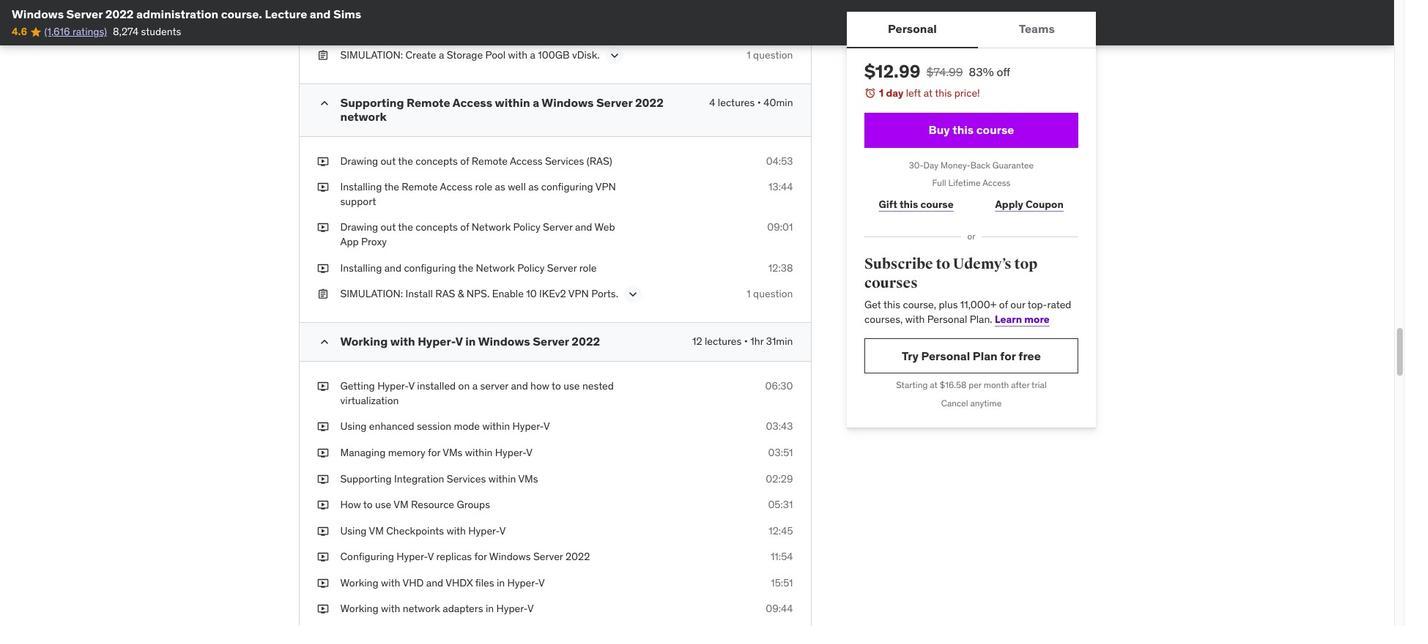 Task type: vqa. For each thing, say whether or not it's contained in the screenshot.


Task type: describe. For each thing, give the bounding box(es) containing it.
4 lectures • 40min
[[709, 96, 793, 109]]

100gb
[[538, 48, 570, 62]]

month
[[983, 380, 1009, 391]]

per
[[968, 380, 981, 391]]

0 vertical spatial at
[[923, 86, 932, 100]]

10
[[526, 287, 537, 301]]

groups
[[457, 498, 490, 512]]

2 vertical spatial personal
[[921, 349, 970, 363]]

plus
[[939, 298, 958, 312]]

administration
[[136, 7, 218, 21]]

with left vhd on the bottom left
[[381, 577, 400, 590]]

access inside installing the remote access role as well as configuring vpn support
[[440, 180, 473, 194]]

within down mode
[[465, 446, 493, 459]]

using vm checkpoints with hyper-v
[[340, 524, 506, 538]]

support
[[340, 195, 376, 208]]

resource
[[411, 498, 454, 512]]

windows for supporting remote access within a windows server 2022 network
[[542, 95, 594, 110]]

cancel
[[941, 398, 968, 409]]

try personal plan for free link
[[864, 339, 1078, 374]]

installed
[[417, 380, 456, 393]]

30-day money-back guarantee full lifetime access
[[909, 159, 1034, 189]]

role inside installing the remote access role as well as configuring vpn support
[[475, 180, 493, 194]]

access inside the supporting remote access within a windows server 2022 network
[[453, 95, 492, 110]]

with up replicas
[[447, 524, 466, 538]]

server
[[480, 380, 509, 393]]

and down proxy
[[384, 261, 402, 274]]

show lecture description image
[[607, 48, 622, 63]]

left
[[906, 86, 921, 100]]

within inside the supporting remote access within a windows server 2022 network
[[495, 95, 530, 110]]

xsmall image for drawing out the concepts of network policy server and web app proxy
[[317, 221, 329, 235]]

lectures for supporting remote access within a windows server 2022 network
[[718, 96, 755, 109]]

within right mode
[[482, 420, 510, 433]]

hyper- down how
[[513, 420, 544, 433]]

1 vertical spatial policy
[[517, 261, 545, 274]]

03:51
[[768, 446, 793, 459]]

configuring inside installing the remote access role as well as configuring vpn support
[[541, 180, 593, 194]]

buy
[[928, 122, 950, 137]]

working for working with vhd and vhdx files in hyper-v
[[340, 577, 379, 590]]

using file permissions
[[340, 22, 441, 36]]

04:53
[[766, 154, 793, 167]]

managing memory for vms within hyper-v
[[340, 446, 533, 459]]

83%
[[969, 64, 994, 79]]

courses,
[[864, 313, 903, 326]]

1 vertical spatial vpn
[[568, 287, 589, 301]]

hyper- down the "getting hyper-v installed on a server and how to use nested virtualization"
[[495, 446, 526, 459]]

policy inside drawing out the concepts of network policy server and web app proxy
[[513, 221, 541, 234]]

vhdx
[[446, 577, 473, 590]]

1 vertical spatial services
[[447, 472, 486, 485]]

create
[[406, 48, 436, 62]]

1 vertical spatial in
[[497, 577, 505, 590]]

subscribe
[[864, 255, 933, 273]]

out for drawing out the concepts of network policy server and web app proxy
[[381, 221, 396, 234]]

of inside get this course, plus 11,000+ of our top-rated courses, with personal plan.
[[999, 298, 1008, 312]]

1 horizontal spatial vms
[[518, 472, 538, 485]]

in for hyper-
[[486, 603, 494, 616]]

installing and configuring the network policy server role
[[340, 261, 597, 274]]

small image
[[317, 96, 332, 111]]

2022 for supporting remote access within a windows server 2022 network
[[635, 95, 664, 110]]

network inside drawing out the concepts of network policy server and web app proxy
[[472, 221, 511, 234]]

server for supporting remote access within a windows server 2022 network
[[596, 95, 633, 110]]

vhd
[[403, 577, 424, 590]]

(1,616
[[44, 25, 70, 38]]

vpn inside installing the remote access role as well as configuring vpn support
[[596, 180, 616, 194]]

a inside the "getting hyper-v installed on a server and how to use nested virtualization"
[[472, 380, 478, 393]]

2 horizontal spatial for
[[1000, 349, 1016, 363]]

lifetime
[[948, 178, 980, 189]]

buy this course
[[928, 122, 1014, 137]]

8,274
[[113, 25, 139, 38]]

this down $74.99
[[935, 86, 952, 100]]

server for installing and configuring the network policy server role
[[547, 261, 577, 274]]

or
[[967, 231, 975, 242]]

installing for installing and configuring the network policy server role
[[340, 261, 382, 274]]

with down install
[[390, 334, 415, 349]]

xsmall image for installing and configuring the network policy server role
[[317, 261, 329, 276]]

0 vertical spatial services
[[545, 154, 584, 167]]

teams button
[[978, 12, 1096, 47]]

• for supporting remote access within a windows server 2022 network
[[757, 96, 761, 109]]

concepts for network
[[416, 221, 458, 234]]

personal inside button
[[888, 22, 937, 36]]

11:54
[[771, 550, 793, 564]]

question for simulation: create a storage pool with a 100gb vdisk.
[[753, 48, 793, 62]]

working with network adapters in hyper-v
[[340, 603, 534, 616]]

proxy
[[361, 235, 387, 248]]

enhanced
[[369, 420, 414, 433]]

course for gift this course
[[921, 198, 954, 211]]

virtualization
[[340, 394, 399, 407]]

8,274 students
[[113, 25, 181, 38]]

1 xsmall image from the top
[[317, 0, 329, 11]]

windows for working with hyper-v in windows server 2022
[[478, 334, 530, 349]]

drawing out the concepts of remote access services (ras)
[[340, 154, 612, 167]]

apply coupon
[[995, 198, 1063, 211]]

storage
[[447, 48, 483, 62]]

guarantee
[[992, 159, 1034, 170]]

xsmall image for managing memory for vms within hyper-v
[[317, 446, 329, 461]]

app
[[340, 235, 359, 248]]

$12.99 $74.99 83% off
[[864, 60, 1010, 83]]

09:44
[[766, 603, 793, 616]]

to inside the "getting hyper-v installed on a server and how to use nested virtualization"
[[552, 380, 561, 393]]

4.6
[[12, 25, 27, 38]]

how
[[531, 380, 550, 393]]

drawing for drawing out the concepts of network policy server and web app proxy
[[340, 221, 378, 234]]

(ras)
[[587, 154, 612, 167]]

1hr
[[751, 335, 764, 348]]

web
[[595, 221, 615, 234]]

xsmall image for using enhanced session mode within hyper-v
[[317, 420, 329, 434]]

hyper- right adapters
[[496, 603, 528, 616]]

hyper- inside the "getting hyper-v installed on a server and how to use nested virtualization"
[[377, 380, 409, 393]]

configuring hyper-v replicas for windows server 2022
[[340, 550, 590, 564]]

simulation: create a storage pool with a 100gb vdisk.
[[340, 48, 600, 62]]

nested
[[582, 380, 614, 393]]

anytime
[[970, 398, 1001, 409]]

off
[[996, 64, 1010, 79]]

1 day left at this price!
[[879, 86, 980, 100]]

using for using enhanced session mode within hyper-v
[[340, 420, 367, 433]]

xsmall image for supporting integration services within vms
[[317, 472, 329, 487]]

working for working with hyper-v in windows server 2022
[[340, 334, 388, 349]]

learn more link
[[995, 313, 1050, 326]]

and inside drawing out the concepts of network policy server and web app proxy
[[575, 221, 592, 234]]

getting
[[340, 380, 375, 393]]

the inside drawing out the concepts of network policy server and web app proxy
[[398, 221, 413, 234]]

personal inside get this course, plus 11,000+ of our top-rated courses, with personal plan.
[[927, 313, 967, 326]]

4
[[709, 96, 715, 109]]

pool
[[485, 48, 506, 62]]

working with hyper-v in windows server 2022
[[340, 334, 600, 349]]

• for working with hyper-v in windows server 2022
[[744, 335, 748, 348]]

working for working with network adapters in hyper-v
[[340, 603, 379, 616]]

coupon
[[1025, 198, 1063, 211]]

course.
[[221, 7, 262, 21]]

1 question for simulation: install ras & nps. enable 10 ikev2 vpn ports.
[[747, 287, 793, 301]]

day
[[923, 159, 938, 170]]

2 as from the left
[[528, 180, 539, 194]]

05:31
[[768, 498, 793, 512]]

adapters
[[443, 603, 483, 616]]

learn more
[[995, 313, 1050, 326]]

simulation: for simulation: install ras & nps. enable 10 ikev2 vpn ports.
[[340, 287, 403, 301]]

using for using vm checkpoints with hyper-v
[[340, 524, 367, 538]]

09:01
[[767, 221, 793, 234]]

xsmall image for installing the remote access role as well as configuring vpn support
[[317, 180, 329, 195]]

within up groups
[[488, 472, 516, 485]]

gift
[[879, 198, 897, 211]]

with down the configuring
[[381, 603, 400, 616]]

2022 for working with hyper-v in windows server 2022
[[572, 334, 600, 349]]

access up well
[[510, 154, 543, 167]]

files
[[475, 577, 494, 590]]

on
[[458, 380, 470, 393]]

(1,616 ratings)
[[44, 25, 107, 38]]

price!
[[954, 86, 980, 100]]

v inside the "getting hyper-v installed on a server and how to use nested virtualization"
[[409, 380, 415, 393]]

xsmall image for using vm checkpoints with hyper-v
[[317, 524, 329, 539]]

alarm image
[[864, 87, 876, 99]]

session
[[417, 420, 451, 433]]

hyper- right "files"
[[507, 577, 539, 590]]

1 vertical spatial configuring
[[404, 261, 456, 274]]

concepts for remote
[[416, 154, 458, 167]]

ports.
[[591, 287, 618, 301]]

simulation: install ras & nps. enable 10 ikev2 vpn ports.
[[340, 287, 618, 301]]

this for buy this course
[[952, 122, 974, 137]]

and left sims on the top left
[[310, 7, 331, 21]]

xsmall image for drawing out the concepts of remote access services (ras)
[[317, 154, 329, 169]]

apply
[[995, 198, 1023, 211]]

sims
[[333, 7, 361, 21]]

03:43
[[766, 420, 793, 433]]



Task type: locate. For each thing, give the bounding box(es) containing it.
with inside get this course, plus 11,000+ of our top-rated courses, with personal plan.
[[905, 313, 925, 326]]

0 vertical spatial installing
[[340, 180, 382, 194]]

and right vhd on the bottom left
[[426, 577, 443, 590]]

2022
[[105, 7, 134, 21], [635, 95, 664, 110], [572, 334, 600, 349], [566, 550, 590, 564]]

server inside the supporting remote access within a windows server 2022 network
[[596, 95, 633, 110]]

5 xsmall image from the top
[[317, 446, 329, 461]]

the inside installing the remote access role as well as configuring vpn support
[[384, 180, 399, 194]]

0 vertical spatial lectures
[[718, 96, 755, 109]]

hyper- down groups
[[468, 524, 500, 538]]

of
[[460, 154, 469, 167], [460, 221, 469, 234], [999, 298, 1008, 312]]

supporting for supporting integration services within vms
[[340, 472, 392, 485]]

as left well
[[495, 180, 505, 194]]

installing inside installing the remote access role as well as configuring vpn support
[[340, 180, 382, 194]]

working with vhd and vhdx files in hyper-v
[[340, 577, 545, 590]]

1 up 4 lectures • 40min
[[747, 48, 751, 62]]

and left the web
[[575, 221, 592, 234]]

2 1 question from the top
[[747, 287, 793, 301]]

1 1 question from the top
[[747, 48, 793, 62]]

network down installing the remote access role as well as configuring vpn support
[[472, 221, 511, 234]]

1 vertical spatial lectures
[[705, 335, 742, 348]]

plan.
[[969, 313, 992, 326]]

show lecture description image
[[626, 287, 640, 302]]

2 xsmall image from the top
[[317, 48, 329, 63]]

vpn
[[596, 180, 616, 194], [568, 287, 589, 301]]

within down pool
[[495, 95, 530, 110]]

a inside the supporting remote access within a windows server 2022 network
[[533, 95, 539, 110]]

1 vertical spatial concepts
[[416, 221, 458, 234]]

0 vertical spatial remote
[[407, 95, 450, 110]]

remote up installing the remote access role as well as configuring vpn support
[[472, 154, 508, 167]]

1 vertical spatial 1
[[879, 86, 884, 100]]

1 working from the top
[[340, 334, 388, 349]]

concepts up installing the remote access role as well as configuring vpn support
[[416, 154, 458, 167]]

this up courses,
[[883, 298, 900, 312]]

0 vertical spatial working
[[340, 334, 388, 349]]

1 vertical spatial working
[[340, 577, 379, 590]]

1 vertical spatial of
[[460, 221, 469, 234]]

&
[[458, 287, 464, 301]]

1 question down 12:38
[[747, 287, 793, 301]]

0 horizontal spatial in
[[465, 334, 476, 349]]

buy this course button
[[864, 113, 1078, 148]]

this for gift this course
[[900, 198, 918, 211]]

a
[[439, 48, 444, 62], [530, 48, 536, 62], [533, 95, 539, 110], [472, 380, 478, 393]]

personal
[[888, 22, 937, 36], [927, 313, 967, 326], [921, 349, 970, 363]]

of inside drawing out the concepts of network policy server and web app proxy
[[460, 221, 469, 234]]

to for how to use vm resource groups
[[363, 498, 373, 512]]

at left $16.58
[[930, 380, 937, 391]]

1 vertical spatial course
[[921, 198, 954, 211]]

this right gift
[[900, 198, 918, 211]]

0 horizontal spatial network
[[340, 109, 387, 124]]

network
[[340, 109, 387, 124], [403, 603, 440, 616]]

out for drawing out the concepts of remote access services (ras)
[[381, 154, 396, 167]]

1 vertical spatial installing
[[340, 261, 382, 274]]

to inside subscribe to udemy's top courses
[[936, 255, 950, 273]]

1 vertical spatial supporting
[[340, 472, 392, 485]]

1 vertical spatial at
[[930, 380, 937, 391]]

after
[[1011, 380, 1029, 391]]

of down installing the remote access role as well as configuring vpn support
[[460, 221, 469, 234]]

services
[[545, 154, 584, 167], [447, 472, 486, 485]]

a left 100gb
[[530, 48, 536, 62]]

hyper- up installed
[[418, 334, 456, 349]]

more
[[1024, 313, 1050, 326]]

$74.99
[[926, 64, 963, 79]]

tab list containing personal
[[847, 12, 1096, 48]]

try
[[902, 349, 918, 363]]

2 simulation: from the top
[[340, 287, 403, 301]]

remote down create
[[407, 95, 450, 110]]

top-
[[1027, 298, 1047, 312]]

top
[[1014, 255, 1037, 273]]

remote inside installing the remote access role as well as configuring vpn support
[[402, 180, 438, 194]]

0 vertical spatial 1
[[747, 48, 751, 62]]

13:44
[[769, 180, 793, 194]]

teams
[[1019, 22, 1055, 36]]

at inside starting at $16.58 per month after trial cancel anytime
[[930, 380, 937, 391]]

3 xsmall image from the top
[[317, 287, 329, 302]]

0 vertical spatial supporting
[[340, 95, 404, 110]]

0 horizontal spatial use
[[375, 498, 391, 512]]

policy down well
[[513, 221, 541, 234]]

network right small image
[[340, 109, 387, 124]]

replicas
[[436, 550, 472, 564]]

12 lectures • 1hr 31min
[[692, 335, 793, 348]]

personal button
[[847, 12, 978, 47]]

integration
[[394, 472, 444, 485]]

at right 'left'
[[923, 86, 932, 100]]

access inside 30-day money-back guarantee full lifetime access
[[982, 178, 1010, 189]]

vm up checkpoints
[[394, 498, 409, 512]]

out inside drawing out the concepts of network policy server and web app proxy
[[381, 221, 396, 234]]

gift this course link
[[864, 190, 969, 219]]

lectures for working with hyper-v in windows server 2022
[[705, 335, 742, 348]]

drawing up app
[[340, 221, 378, 234]]

0 horizontal spatial vpn
[[568, 287, 589, 301]]

0 vertical spatial for
[[1000, 349, 1016, 363]]

supporting down the managing
[[340, 472, 392, 485]]

concepts inside drawing out the concepts of network policy server and web app proxy
[[416, 221, 458, 234]]

1 horizontal spatial role
[[579, 261, 597, 274]]

xsmall image for working with network adapters in hyper-v
[[317, 603, 329, 617]]

with down course,
[[905, 313, 925, 326]]

31min
[[766, 335, 793, 348]]

0 vertical spatial personal
[[888, 22, 937, 36]]

1 vertical spatial drawing
[[340, 221, 378, 234]]

vm
[[394, 498, 409, 512], [369, 524, 384, 538]]

xsmall image
[[317, 0, 329, 11], [317, 48, 329, 63], [317, 154, 329, 169], [317, 180, 329, 195], [317, 446, 329, 461], [317, 472, 329, 487], [317, 577, 329, 591]]

1 concepts from the top
[[416, 154, 458, 167]]

5 xsmall image from the top
[[317, 420, 329, 434]]

configuring
[[340, 550, 394, 564]]

use left nested on the bottom left
[[564, 380, 580, 393]]

for left free
[[1000, 349, 1016, 363]]

for up "files"
[[474, 550, 487, 564]]

0 vertical spatial out
[[381, 154, 396, 167]]

12:45
[[769, 524, 793, 538]]

1 vertical spatial for
[[428, 446, 440, 459]]

this inside get this course, plus 11,000+ of our top-rated courses, with personal plan.
[[883, 298, 900, 312]]

1 vertical spatial •
[[744, 335, 748, 348]]

of left our
[[999, 298, 1008, 312]]

money-
[[940, 159, 970, 170]]

plan
[[973, 349, 997, 363]]

and
[[310, 7, 331, 21], [575, 221, 592, 234], [384, 261, 402, 274], [511, 380, 528, 393], [426, 577, 443, 590]]

and inside the "getting hyper-v installed on a server and how to use nested virtualization"
[[511, 380, 528, 393]]

server for working with hyper-v in windows server 2022
[[533, 334, 569, 349]]

1 drawing from the top
[[340, 154, 378, 167]]

xsmall image for configuring hyper-v replicas for windows server 2022
[[317, 550, 329, 565]]

1 question for simulation: create a storage pool with a 100gb vdisk.
[[747, 48, 793, 62]]

0 horizontal spatial course
[[921, 198, 954, 211]]

course inside gift this course link
[[921, 198, 954, 211]]

1 horizontal spatial services
[[545, 154, 584, 167]]

hyper-
[[418, 334, 456, 349], [377, 380, 409, 393], [513, 420, 544, 433], [495, 446, 526, 459], [468, 524, 500, 538], [397, 550, 428, 564], [507, 577, 539, 590], [496, 603, 528, 616]]

xsmall image for getting hyper-v installed on a server and how to use nested virtualization
[[317, 380, 329, 394]]

remote down drawing out the concepts of remote access services (ras)
[[402, 180, 438, 194]]

getting hyper-v installed on a server and how to use nested virtualization
[[340, 380, 614, 407]]

0 vertical spatial 1 question
[[747, 48, 793, 62]]

server inside drawing out the concepts of network policy server and web app proxy
[[543, 221, 573, 234]]

learn
[[995, 313, 1022, 326]]

1 for simulation: create a storage pool with a 100gb vdisk.
[[747, 48, 751, 62]]

1 horizontal spatial network
[[403, 603, 440, 616]]

question up 40min
[[753, 48, 793, 62]]

as right well
[[528, 180, 539, 194]]

course down full
[[921, 198, 954, 211]]

0 horizontal spatial to
[[363, 498, 373, 512]]

gift this course
[[879, 198, 954, 211]]

2 vertical spatial in
[[486, 603, 494, 616]]

1 question
[[747, 48, 793, 62], [747, 287, 793, 301]]

use right how
[[375, 498, 391, 512]]

1 as from the left
[[495, 180, 505, 194]]

0 vertical spatial course
[[976, 122, 1014, 137]]

2022 for configuring hyper-v replicas for windows server 2022
[[566, 550, 590, 564]]

2 installing from the top
[[340, 261, 382, 274]]

1 horizontal spatial vpn
[[596, 180, 616, 194]]

ikev2
[[539, 287, 566, 301]]

0 horizontal spatial role
[[475, 180, 493, 194]]

0 vertical spatial using
[[340, 22, 367, 36]]

1 horizontal spatial as
[[528, 180, 539, 194]]

supporting inside the supporting remote access within a windows server 2022 network
[[340, 95, 404, 110]]

apply coupon button
[[980, 190, 1078, 219]]

1 for simulation: install ras & nps. enable 10 ikev2 vpn ports.
[[747, 287, 751, 301]]

2 drawing from the top
[[340, 221, 378, 234]]

6 xsmall image from the top
[[317, 472, 329, 487]]

0 vertical spatial configuring
[[541, 180, 593, 194]]

starting at $16.58 per month after trial cancel anytime
[[896, 380, 1047, 409]]

drawing inside drawing out the concepts of network policy server and web app proxy
[[340, 221, 378, 234]]

to for subscribe to udemy's top courses
[[936, 255, 950, 273]]

working
[[340, 334, 388, 349], [340, 577, 379, 590], [340, 603, 379, 616]]

7 xsmall image from the top
[[317, 524, 329, 539]]

0 horizontal spatial vms
[[443, 446, 463, 459]]

configuring down "(ras)"
[[541, 180, 593, 194]]

and left how
[[511, 380, 528, 393]]

1 vertical spatial use
[[375, 498, 391, 512]]

0 vertical spatial question
[[753, 48, 793, 62]]

1 vertical spatial network
[[403, 603, 440, 616]]

access
[[453, 95, 492, 110], [510, 154, 543, 167], [982, 178, 1010, 189], [440, 180, 473, 194]]

8 xsmall image from the top
[[317, 550, 329, 565]]

1 horizontal spatial configuring
[[541, 180, 593, 194]]

course inside buy this course 'button'
[[976, 122, 1014, 137]]

1 using from the top
[[340, 22, 367, 36]]

1 question from the top
[[753, 48, 793, 62]]

remote inside the supporting remote access within a windows server 2022 network
[[407, 95, 450, 110]]

2 xsmall image from the top
[[317, 261, 329, 276]]

this
[[935, 86, 952, 100], [952, 122, 974, 137], [900, 198, 918, 211], [883, 298, 900, 312]]

in for windows
[[465, 334, 476, 349]]

with right pool
[[508, 48, 528, 62]]

9 xsmall image from the top
[[317, 603, 329, 617]]

15:51
[[771, 577, 793, 590]]

access down back at top right
[[982, 178, 1010, 189]]

supporting for supporting remote access within a windows server 2022 network
[[340, 95, 404, 110]]

2 vertical spatial of
[[999, 298, 1008, 312]]

policy up 10
[[517, 261, 545, 274]]

1 vertical spatial to
[[552, 380, 561, 393]]

0 vertical spatial use
[[564, 380, 580, 393]]

11,000+
[[960, 298, 996, 312]]

installing
[[340, 180, 382, 194], [340, 261, 382, 274]]

vpn down "(ras)"
[[596, 180, 616, 194]]

use inside the "getting hyper-v installed on a server and how to use nested virtualization"
[[564, 380, 580, 393]]

1 horizontal spatial •
[[757, 96, 761, 109]]

of for network
[[460, 221, 469, 234]]

simulation:
[[340, 48, 403, 62], [340, 287, 403, 301]]

1 right alarm icon
[[879, 86, 884, 100]]

windows up server
[[478, 334, 530, 349]]

tab list
[[847, 12, 1096, 48]]

4 xsmall image from the top
[[317, 180, 329, 195]]

1 vertical spatial 1 question
[[747, 287, 793, 301]]

using for using file permissions
[[340, 22, 367, 36]]

hyper- up virtualization
[[377, 380, 409, 393]]

lectures
[[718, 96, 755, 109], [705, 335, 742, 348]]

within
[[495, 95, 530, 110], [482, 420, 510, 433], [465, 446, 493, 459], [488, 472, 516, 485]]

windows
[[12, 7, 64, 21], [542, 95, 594, 110], [478, 334, 530, 349], [489, 550, 531, 564]]

6 xsmall image from the top
[[317, 498, 329, 513]]

1 horizontal spatial vm
[[394, 498, 409, 512]]

windows up "4.6"
[[12, 7, 64, 21]]

small image
[[317, 335, 332, 350]]

using
[[340, 22, 367, 36], [340, 420, 367, 433], [340, 524, 367, 538]]

network inside the supporting remote access within a windows server 2022 network
[[340, 109, 387, 124]]

a down 100gb
[[533, 95, 539, 110]]

course up back at top right
[[976, 122, 1014, 137]]

2 vertical spatial 1
[[747, 287, 751, 301]]

• left 1hr at the right of page
[[744, 335, 748, 348]]

4 xsmall image from the top
[[317, 380, 329, 394]]

nps.
[[467, 287, 490, 301]]

courses
[[864, 274, 918, 292]]

this right the buy
[[952, 122, 974, 137]]

3 working from the top
[[340, 603, 379, 616]]

2 horizontal spatial to
[[936, 255, 950, 273]]

personal up $12.99
[[888, 22, 937, 36]]

windows for configuring hyper-v replicas for windows server 2022
[[489, 550, 531, 564]]

role down drawing out the concepts of remote access services (ras)
[[475, 180, 493, 194]]

installing up support
[[340, 180, 382, 194]]

simulation: down file
[[340, 48, 403, 62]]

this inside 'button'
[[952, 122, 974, 137]]

how
[[340, 498, 361, 512]]

3 xsmall image from the top
[[317, 154, 329, 169]]

remote
[[407, 95, 450, 110], [472, 154, 508, 167], [402, 180, 438, 194]]

0 vertical spatial role
[[475, 180, 493, 194]]

0 horizontal spatial configuring
[[404, 261, 456, 274]]

0 horizontal spatial as
[[495, 180, 505, 194]]

0 vertical spatial network
[[472, 221, 511, 234]]

question for simulation: install ras & nps. enable 10 ikev2 vpn ports.
[[753, 287, 793, 301]]

install
[[406, 287, 433, 301]]

lectures right 12
[[705, 335, 742, 348]]

in up on
[[465, 334, 476, 349]]

2 vertical spatial using
[[340, 524, 367, 538]]

0 vertical spatial network
[[340, 109, 387, 124]]

1 out from the top
[[381, 154, 396, 167]]

0 vertical spatial vm
[[394, 498, 409, 512]]

2 vertical spatial for
[[474, 550, 487, 564]]

0 horizontal spatial services
[[447, 472, 486, 485]]

question down 12:38
[[753, 287, 793, 301]]

personal down plus
[[927, 313, 967, 326]]

permissions
[[386, 22, 441, 36]]

lectures right the 4
[[718, 96, 755, 109]]

services left "(ras)"
[[545, 154, 584, 167]]

installing for installing the remote access role as well as configuring vpn support
[[340, 180, 382, 194]]

1 horizontal spatial in
[[486, 603, 494, 616]]

1 horizontal spatial to
[[552, 380, 561, 393]]

2 vertical spatial remote
[[402, 180, 438, 194]]

2 using from the top
[[340, 420, 367, 433]]

1 horizontal spatial use
[[564, 380, 580, 393]]

ras
[[435, 287, 455, 301]]

xsmall image for working with vhd and vhdx files in hyper-v
[[317, 577, 329, 591]]

2 horizontal spatial in
[[497, 577, 505, 590]]

this for get this course, plus 11,000+ of our top-rated courses, with personal plan.
[[883, 298, 900, 312]]

server for configuring hyper-v replicas for windows server 2022
[[533, 550, 563, 564]]

for down session
[[428, 446, 440, 459]]

1 question up 40min
[[747, 48, 793, 62]]

1 up 12 lectures • 1hr 31min
[[747, 287, 751, 301]]

1 xsmall image from the top
[[317, 221, 329, 235]]

services up groups
[[447, 472, 486, 485]]

as
[[495, 180, 505, 194], [528, 180, 539, 194]]

supporting integration services within vms
[[340, 472, 538, 485]]

0 horizontal spatial for
[[428, 446, 440, 459]]

3 using from the top
[[340, 524, 367, 538]]

windows down 100gb
[[542, 95, 594, 110]]

drawing up support
[[340, 154, 378, 167]]

1 vertical spatial simulation:
[[340, 287, 403, 301]]

using down how
[[340, 524, 367, 538]]

1 vertical spatial out
[[381, 221, 396, 234]]

1 simulation: from the top
[[340, 48, 403, 62]]

vms
[[443, 446, 463, 459], [518, 472, 538, 485]]

managing
[[340, 446, 386, 459]]

windows up "files"
[[489, 550, 531, 564]]

course for buy this course
[[976, 122, 1014, 137]]

installing down app
[[340, 261, 382, 274]]

concepts up "installing and configuring the network policy server role"
[[416, 221, 458, 234]]

xsmall image for how to use vm resource groups
[[317, 498, 329, 513]]

0 vertical spatial to
[[936, 255, 950, 273]]

1 horizontal spatial course
[[976, 122, 1014, 137]]

simulation: left install
[[340, 287, 403, 301]]

0 vertical spatial concepts
[[416, 154, 458, 167]]

1 vertical spatial using
[[340, 420, 367, 433]]

course,
[[903, 298, 936, 312]]

simulation: for simulation: create a storage pool with a 100gb vdisk.
[[340, 48, 403, 62]]

configuring up install
[[404, 261, 456, 274]]

0 horizontal spatial vm
[[369, 524, 384, 538]]

file
[[369, 22, 383, 36]]

1 installing from the top
[[340, 180, 382, 194]]

drawing for drawing out the concepts of remote access services (ras)
[[340, 154, 378, 167]]

2 concepts from the top
[[416, 221, 458, 234]]

mode
[[454, 420, 480, 433]]

2 vertical spatial working
[[340, 603, 379, 616]]

a right create
[[439, 48, 444, 62]]

vm up the configuring
[[369, 524, 384, 538]]

1 vertical spatial role
[[579, 261, 597, 274]]

2 question from the top
[[753, 287, 793, 301]]

in down "files"
[[486, 603, 494, 616]]

course
[[976, 122, 1014, 137], [921, 198, 954, 211]]

0 vertical spatial simulation:
[[340, 48, 403, 62]]

1 horizontal spatial for
[[474, 550, 487, 564]]

network down vhd on the bottom left
[[403, 603, 440, 616]]

0 horizontal spatial •
[[744, 335, 748, 348]]

hyper- up vhd on the bottom left
[[397, 550, 428, 564]]

a right on
[[472, 380, 478, 393]]

2 working from the top
[[340, 577, 379, 590]]

in right "files"
[[497, 577, 505, 590]]

vpn right ikev2
[[568, 287, 589, 301]]

v
[[456, 334, 463, 349], [409, 380, 415, 393], [544, 420, 550, 433], [526, 446, 533, 459], [500, 524, 506, 538], [428, 550, 434, 564], [539, 577, 545, 590], [528, 603, 534, 616]]

1 vertical spatial remote
[[472, 154, 508, 167]]

2 vertical spatial to
[[363, 498, 373, 512]]

personal up $16.58
[[921, 349, 970, 363]]

starting
[[896, 380, 928, 391]]

of up installing the remote access role as well as configuring vpn support
[[460, 154, 469, 167]]

7 xsmall image from the top
[[317, 577, 329, 591]]

• left 40min
[[757, 96, 761, 109]]

students
[[141, 25, 181, 38]]

0 vertical spatial drawing
[[340, 154, 378, 167]]

2 supporting from the top
[[340, 472, 392, 485]]

to
[[936, 255, 950, 273], [552, 380, 561, 393], [363, 498, 373, 512]]

$12.99
[[864, 60, 920, 83]]

xsmall image
[[317, 221, 329, 235], [317, 261, 329, 276], [317, 287, 329, 302], [317, 380, 329, 394], [317, 420, 329, 434], [317, 498, 329, 513], [317, 524, 329, 539], [317, 550, 329, 565], [317, 603, 329, 617]]

0 vertical spatial of
[[460, 154, 469, 167]]

using down sims on the top left
[[340, 22, 367, 36]]

windows inside the supporting remote access within a windows server 2022 network
[[542, 95, 594, 110]]

2022 inside the supporting remote access within a windows server 2022 network
[[635, 95, 664, 110]]

supporting right small image
[[340, 95, 404, 110]]

access down simulation: create a storage pool with a 100gb vdisk.
[[453, 95, 492, 110]]

30-
[[909, 159, 923, 170]]

1 vertical spatial vms
[[518, 472, 538, 485]]

ratings)
[[72, 25, 107, 38]]

•
[[757, 96, 761, 109], [744, 335, 748, 348]]

0 vertical spatial •
[[757, 96, 761, 109]]

of for remote
[[460, 154, 469, 167]]

0 vertical spatial vms
[[443, 446, 463, 459]]

1 vertical spatial network
[[476, 261, 515, 274]]

using up the managing
[[340, 420, 367, 433]]

1 vertical spatial question
[[753, 287, 793, 301]]

access down drawing out the concepts of remote access services (ras)
[[440, 180, 473, 194]]

1 supporting from the top
[[340, 95, 404, 110]]

0 vertical spatial in
[[465, 334, 476, 349]]

1 vertical spatial personal
[[927, 313, 967, 326]]

0 vertical spatial vpn
[[596, 180, 616, 194]]

2 out from the top
[[381, 221, 396, 234]]

role
[[475, 180, 493, 194], [579, 261, 597, 274]]

trial
[[1031, 380, 1047, 391]]



